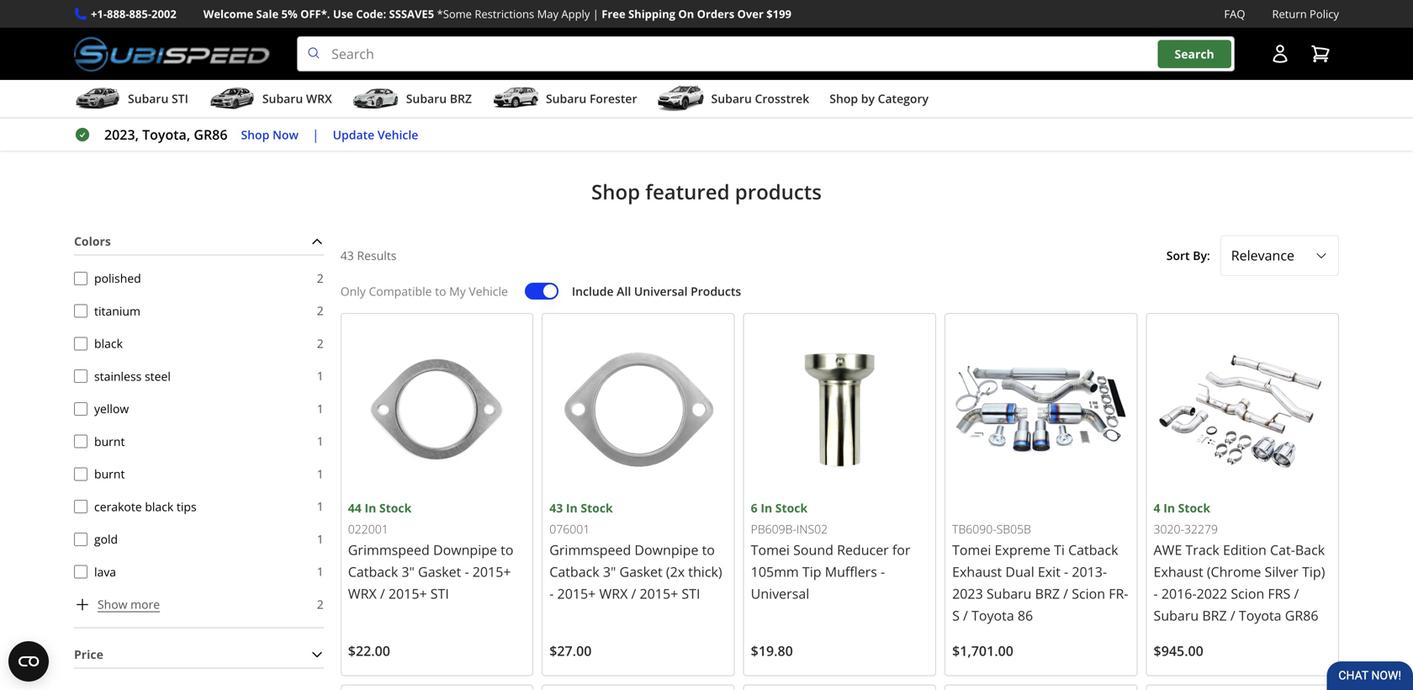 Task type: describe. For each thing, give the bounding box(es) containing it.
stock for awe track edition cat-back exhaust (chrome silver tip) - 2016-2022 scion frs / subaru brz / toyota gr86
[[1179, 500, 1211, 516]]

mufflers
[[825, 563, 878, 581]]

update vehicle
[[333, 126, 419, 142]]

universal inside the 6 in stock pb609b-ins02 tomei sound reducer for 105mm tip mufflers - universal
[[751, 585, 810, 603]]

scion inside tb6090-sb05b tomei expreme ti catback exhaust dual exit - 2013- 2023 subaru brz / scion fr- s / toyota 86
[[1072, 584, 1106, 603]]

subaru inside 4 in stock 3020-32279 awe track edition cat-back exhaust (chrome silver tip) - 2016-2022 scion frs / subaru brz / toyota gr86
[[1154, 606, 1200, 624]]

1 horizontal spatial |
[[593, 6, 599, 21]]

select... image
[[1316, 249, 1329, 262]]

tomei inside tb6090-sb05b tomei expreme ti catback exhaust dual exit - 2013- 2023 subaru brz / scion fr- s / toyota 86
[[953, 541, 992, 559]]

/ inside 43 in stock 076001 grimmspeed downpipe to catback 3" gasket (2x thick) - 2015+ wrx / 2015+ sti
[[632, 584, 637, 603]]

$945.00
[[1154, 642, 1204, 660]]

+1-888-885-2002
[[91, 6, 177, 21]]

2002
[[152, 6, 177, 21]]

search
[[1175, 46, 1215, 62]]

fr-
[[1110, 584, 1129, 603]]

to for grimmspeed downpipe to catback 3" gasket (2x thick) - 2015+ wrx / 2015+ sti
[[702, 541, 715, 559]]

yellow
[[94, 401, 129, 417]]

a subaru forester thumbnail image image
[[492, 86, 539, 111]]

subaru wrx button
[[209, 83, 332, 117]]

faq
[[1225, 6, 1246, 21]]

0 vertical spatial black
[[94, 335, 123, 351]]

catback for grimmspeed downpipe to catback 3" gasket - 2015+ wrx / 2015+ sti
[[348, 563, 398, 581]]

2013-
[[1073, 563, 1108, 581]]

subaru brz button
[[352, 83, 472, 117]]

polished button
[[74, 272, 88, 285]]

2023,
[[104, 126, 139, 144]]

2023, toyota, gr86
[[104, 126, 228, 144]]

exhaust inside tb6090-sb05b tomei expreme ti catback exhaust dual exit - 2013- 2023 subaru brz / scion fr- s / toyota 86
[[953, 563, 1003, 581]]

exhaust tips and silencers image image
[[551, 13, 652, 114]]

1 vertical spatial |
[[312, 126, 320, 144]]

43 for 43 results
[[341, 247, 354, 263]]

6
[[751, 500, 758, 516]]

tip
[[803, 563, 822, 581]]

sb05b
[[997, 521, 1032, 537]]

shop for shop by category
[[830, 91, 859, 107]]

downpipe for -
[[433, 541, 497, 559]]

use
[[333, 6, 353, 21]]

4 in stock 3020-32279 awe track edition cat-back exhaust (chrome silver tip) - 2016-2022 scion frs / subaru brz / toyota gr86
[[1154, 500, 1326, 624]]

3020-
[[1154, 521, 1185, 537]]

sti inside 43 in stock 076001 grimmspeed downpipe to catback 3" gasket (2x thick) - 2015+ wrx / 2015+ sti
[[682, 584, 701, 603]]

axle back exhausts link
[[334, 119, 447, 142]]

shop now link
[[241, 125, 299, 144]]

my
[[450, 283, 466, 299]]

restrictions
[[475, 6, 535, 21]]

cerakote black tips
[[94, 498, 197, 514]]

toyota inside tb6090-sb05b tomei expreme ti catback exhaust dual exit - 2013- 2023 subaru brz / scion fr- s / toyota 86
[[972, 606, 1015, 624]]

forester
[[590, 91, 638, 107]]

in for awe track edition cat-back exhaust (chrome silver tip) - 2016-2022 scion frs / subaru brz / toyota gr86
[[1164, 500, 1176, 516]]

catback inside tb6090-sb05b tomei expreme ti catback exhaust dual exit - 2013- 2023 subaru brz / scion fr- s / toyota 86
[[1069, 541, 1119, 559]]

1 for cerakote black tips button
[[317, 498, 324, 514]]

pb609b-
[[751, 521, 797, 537]]

thick)
[[689, 563, 723, 581]]

price button
[[74, 642, 324, 668]]

- inside 43 in stock 076001 grimmspeed downpipe to catback 3" gasket (2x thick) - 2015+ wrx / 2015+ sti
[[550, 584, 554, 603]]

only
[[341, 283, 366, 299]]

4 1 from the top
[[317, 466, 324, 482]]

1 for gold button
[[317, 531, 324, 547]]

stainless steel button
[[74, 369, 88, 383]]

a subaru crosstrek thumbnail image image
[[658, 86, 705, 111]]

by
[[862, 91, 875, 107]]

022001
[[348, 521, 389, 537]]

1 burnt from the top
[[94, 433, 125, 449]]

1 for yellow button at left bottom
[[317, 401, 324, 417]]

shop featured products
[[592, 178, 822, 205]]

*some
[[437, 6, 472, 21]]

$1,701.00
[[953, 642, 1014, 660]]

2022
[[1197, 585, 1228, 603]]

gold button
[[74, 533, 88, 546]]

(chrome
[[1208, 563, 1262, 581]]

sort by:
[[1167, 247, 1211, 263]]

+1-888-885-2002 link
[[91, 5, 177, 23]]

43 results
[[341, 247, 397, 263]]

subaru crosstrek button
[[658, 83, 810, 117]]

gr86 inside 4 in stock 3020-32279 awe track edition cat-back exhaust (chrome silver tip) - 2016-2022 scion frs / subaru brz / toyota gr86
[[1286, 606, 1319, 624]]

policy
[[1311, 6, 1340, 21]]

- inside 44 in stock 022001 grimmspeed downpipe to catback 3" gasket - 2015+ wrx / 2015+ sti
[[465, 563, 469, 581]]

subaru wrx
[[262, 91, 332, 107]]

welcome sale 5% off*. use code: sssave5 *some restrictions may apply | free shipping on orders over $199
[[203, 6, 792, 21]]

grimmspeed for 2015+
[[550, 541, 631, 559]]

subaru crosstrek
[[712, 91, 810, 107]]

stainless
[[94, 368, 142, 384]]

s
[[953, 606, 960, 624]]

show
[[98, 596, 128, 612]]

titanium
[[94, 303, 141, 319]]

more
[[131, 596, 160, 612]]

brz inside 4 in stock 3020-32279 awe track edition cat-back exhaust (chrome silver tip) - 2016-2022 scion frs / subaru brz / toyota gr86
[[1203, 606, 1228, 624]]

subaru for subaru wrx
[[262, 91, 303, 107]]

86
[[1018, 606, 1034, 624]]

search input field
[[297, 36, 1236, 72]]

$19.80
[[751, 642, 794, 660]]

shop for shop now
[[241, 126, 270, 142]]

tomei sound reducer for 105mm tip mufflers - universal image
[[751, 321, 929, 499]]

axle
[[334, 126, 360, 142]]

axle back exhausts
[[334, 126, 447, 142]]

5%
[[282, 6, 298, 21]]

lava button
[[74, 565, 88, 579]]

shipping
[[629, 6, 676, 21]]

4
[[1154, 500, 1161, 516]]

gasket for /
[[620, 563, 663, 581]]

cat back exhaust system
[[106, 126, 253, 142]]

toyota inside 4 in stock 3020-32279 awe track edition cat-back exhaust (chrome silver tip) - 2016-2022 scion frs / subaru brz / toyota gr86
[[1240, 606, 1282, 624]]

in for grimmspeed downpipe to catback 3" gasket - 2015+ wrx / 2015+ sti
[[365, 500, 376, 516]]

1 burnt button from the top
[[74, 435, 88, 448]]

off*.
[[301, 6, 330, 21]]

colors button
[[74, 229, 324, 254]]

button image
[[1271, 44, 1291, 64]]

stock for tomei sound reducer for 105mm tip mufflers - universal
[[776, 500, 808, 516]]

subaru for subaru forester
[[546, 91, 587, 107]]

shop for shop featured products
[[592, 178, 641, 205]]

show more button
[[74, 595, 160, 614]]

a subaru sti thumbnail image image
[[74, 86, 121, 111]]

grimmspeed for /
[[348, 541, 430, 559]]

subaru forester
[[546, 91, 638, 107]]

cat back exhaust system link
[[106, 119, 253, 142]]

44
[[348, 500, 362, 516]]

exit
[[1039, 563, 1061, 581]]

2023
[[953, 584, 984, 603]]

sssave5
[[389, 6, 434, 21]]

include all universal products
[[572, 283, 742, 299]]

1 horizontal spatial vehicle
[[469, 283, 508, 299]]

return
[[1273, 6, 1308, 21]]

2 for polished
[[317, 270, 324, 286]]

category
[[878, 91, 929, 107]]

axle back exhausts image image
[[340, 13, 441, 114]]

tip)
[[1303, 563, 1326, 581]]

sti inside 44 in stock 022001 grimmspeed downpipe to catback 3" gasket - 2015+ wrx / 2015+ sti
[[431, 584, 449, 603]]

2 burnt button from the top
[[74, 467, 88, 481]]

brz inside tb6090-sb05b tomei expreme ti catback exhaust dual exit - 2013- 2023 subaru brz / scion fr- s / toyota 86
[[1036, 584, 1060, 603]]

44 in stock 022001 grimmspeed downpipe to catback 3" gasket - 2015+ wrx / 2015+ sti
[[348, 500, 514, 603]]

43 in stock 076001 grimmspeed downpipe to catback 3" gasket (2x thick) - 2015+ wrx / 2015+ sti
[[550, 500, 723, 603]]

0 vertical spatial universal
[[635, 283, 688, 299]]

exhaust gaskets and hardware image image
[[762, 13, 863, 114]]

scion inside 4 in stock 3020-32279 awe track edition cat-back exhaust (chrome silver tip) - 2016-2022 scion frs / subaru brz / toyota gr86
[[1232, 585, 1265, 603]]

wrx inside 44 in stock 022001 grimmspeed downpipe to catback 3" gasket - 2015+ wrx / 2015+ sti
[[348, 584, 377, 603]]

on
[[679, 6, 695, 21]]

+1-
[[91, 6, 107, 21]]

back for cat
[[129, 126, 157, 142]]

back inside 4 in stock 3020-32279 awe track edition cat-back exhaust (chrome silver tip) - 2016-2022 scion frs / subaru brz / toyota gr86
[[1296, 541, 1326, 559]]

1 horizontal spatial black
[[145, 498, 174, 514]]

toyota,
[[142, 126, 190, 144]]

ins02
[[797, 521, 828, 537]]

3" for 2015+
[[402, 563, 415, 581]]



Task type: vqa. For each thing, say whether or not it's contained in the screenshot.
IN for AWE Track Edition Cat-Back Exhaust (Chrome Silver Tip) - 2016-2022 Scion FRS / Subaru BRZ / Toyota GR86
yes



Task type: locate. For each thing, give the bounding box(es) containing it.
cat-
[[1271, 541, 1296, 559]]

subaru forester button
[[492, 83, 638, 117]]

exhaust down subaru sti
[[160, 126, 207, 142]]

0 vertical spatial gr86
[[194, 126, 228, 144]]

3 1 from the top
[[317, 433, 324, 449]]

0 vertical spatial burnt button
[[74, 435, 88, 448]]

2 horizontal spatial wrx
[[600, 584, 628, 603]]

brz inside subaru brz dropdown button
[[450, 91, 472, 107]]

catback for grimmspeed downpipe to catback 3" gasket (2x thick) - 2015+ wrx / 2015+ sti
[[550, 563, 600, 581]]

0 horizontal spatial black
[[94, 335, 123, 351]]

43 up 076001
[[550, 500, 563, 516]]

steel
[[145, 368, 171, 384]]

black button
[[74, 337, 88, 350]]

tb6090-sb05b tomei expreme ti catback exhaust dual exit - 2013- 2023 subaru brz / scion fr- s / toyota 86
[[953, 521, 1129, 624]]

update vehicle button
[[333, 125, 419, 144]]

welcome
[[203, 6, 253, 21]]

cat back exhaust system image image
[[129, 13, 230, 114]]

2 grimmspeed from the left
[[550, 541, 631, 559]]

1 horizontal spatial universal
[[751, 585, 810, 603]]

over
[[738, 6, 764, 21]]

0 vertical spatial 43
[[341, 247, 354, 263]]

2 vertical spatial shop
[[592, 178, 641, 205]]

- inside 4 in stock 3020-32279 awe track edition cat-back exhaust (chrome silver tip) - 2016-2022 scion frs / subaru brz / toyota gr86
[[1154, 585, 1159, 603]]

gr86 down a subaru wrx thumbnail image
[[194, 126, 228, 144]]

2 3" from the left
[[603, 563, 616, 581]]

6 1 from the top
[[317, 531, 324, 547]]

0 horizontal spatial catback
[[348, 563, 398, 581]]

burnt button down yellow button at left bottom
[[74, 435, 88, 448]]

exhaust up 2023
[[953, 563, 1003, 581]]

exhaust inside 4 in stock 3020-32279 awe track edition cat-back exhaust (chrome silver tip) - 2016-2022 scion frs / subaru brz / toyota gr86
[[1154, 563, 1204, 581]]

stock inside the 6 in stock pb609b-ins02 tomei sound reducer for 105mm tip mufflers - universal
[[776, 500, 808, 516]]

1 horizontal spatial toyota
[[1240, 606, 1282, 624]]

0 vertical spatial shop
[[830, 91, 859, 107]]

1 horizontal spatial downpipe
[[635, 541, 699, 559]]

1 vertical spatial 43
[[550, 500, 563, 516]]

subaru up 2023, toyota, gr86
[[128, 91, 169, 107]]

shop left 'now'
[[241, 126, 270, 142]]

downpipe inside 44 in stock 022001 grimmspeed downpipe to catback 3" gasket - 2015+ wrx / 2015+ sti
[[433, 541, 497, 559]]

tips
[[177, 498, 197, 514]]

gr86
[[194, 126, 228, 144], [1286, 606, 1319, 624]]

back for axle
[[363, 126, 391, 142]]

1 for "lava" button
[[317, 564, 324, 580]]

black right black button
[[94, 335, 123, 351]]

track
[[1186, 541, 1220, 559]]

silver
[[1265, 563, 1299, 581]]

titanium button
[[74, 304, 88, 318]]

stock
[[380, 500, 412, 516], [581, 500, 613, 516], [776, 500, 808, 516], [1179, 500, 1211, 516]]

tomei expreme ti catback exhaust dual exit - 2013-2023 subaru brz / scion fr-s / toyota 86 image
[[953, 321, 1131, 499]]

cerakote black tips button
[[74, 500, 88, 513]]

shop now
[[241, 126, 299, 142]]

burnt button
[[74, 435, 88, 448], [74, 467, 88, 481]]

2 toyota from the left
[[1240, 606, 1282, 624]]

1 tomei from the left
[[953, 541, 992, 559]]

2 horizontal spatial sti
[[682, 584, 701, 603]]

0 horizontal spatial grimmspeed
[[348, 541, 430, 559]]

5 1 from the top
[[317, 498, 324, 514]]

stock inside 4 in stock 3020-32279 awe track edition cat-back exhaust (chrome silver tip) - 2016-2022 scion frs / subaru brz / toyota gr86
[[1179, 500, 1211, 516]]

1 horizontal spatial back
[[363, 126, 391, 142]]

vehicle inside button
[[378, 126, 419, 142]]

4 2 from the top
[[317, 596, 324, 612]]

wrx inside dropdown button
[[306, 91, 332, 107]]

exhausts
[[394, 126, 447, 142]]

toyota left 86
[[972, 606, 1015, 624]]

to for grimmspeed downpipe to catback 3" gasket - 2015+ wrx / 2015+ sti
[[501, 541, 514, 559]]

0 horizontal spatial exhaust
[[160, 126, 207, 142]]

products
[[691, 283, 742, 299]]

gasket inside 44 in stock 022001 grimmspeed downpipe to catback 3" gasket - 2015+ wrx / 2015+ sti
[[418, 563, 461, 581]]

to inside 44 in stock 022001 grimmspeed downpipe to catback 3" gasket - 2015+ wrx / 2015+ sti
[[501, 541, 514, 559]]

catback down 022001
[[348, 563, 398, 581]]

sti
[[172, 91, 188, 107], [431, 584, 449, 603], [682, 584, 701, 603]]

1 in from the left
[[365, 500, 376, 516]]

tomei down tb6090-
[[953, 541, 992, 559]]

2 scion from the left
[[1232, 585, 1265, 603]]

Select... button
[[1221, 235, 1340, 276]]

a subaru brz thumbnail image image
[[352, 86, 400, 111]]

cat
[[106, 126, 126, 142]]

in inside 43 in stock 076001 grimmspeed downpipe to catback 3" gasket (2x thick) - 2015+ wrx / 2015+ sti
[[566, 500, 578, 516]]

076001
[[550, 521, 590, 537]]

2 tomei from the left
[[751, 541, 790, 559]]

sound
[[794, 541, 834, 559]]

downpipe for (2x
[[635, 541, 699, 559]]

- inside tb6090-sb05b tomei expreme ti catback exhaust dual exit - 2013- 2023 subaru brz / scion fr- s / toyota 86
[[1065, 563, 1069, 581]]

grimmspeed inside 43 in stock 076001 grimmspeed downpipe to catback 3" gasket (2x thick) - 2015+ wrx / 2015+ sti
[[550, 541, 631, 559]]

reducer
[[838, 541, 889, 559]]

1 vertical spatial burnt button
[[74, 467, 88, 481]]

1 horizontal spatial brz
[[1036, 584, 1060, 603]]

burnt
[[94, 433, 125, 449], [94, 466, 125, 482]]

105mm
[[751, 563, 799, 581]]

subaru up exhausts
[[406, 91, 447, 107]]

2 stock from the left
[[581, 500, 613, 516]]

2 in from the left
[[566, 500, 578, 516]]

universal right all
[[635, 283, 688, 299]]

0 horizontal spatial wrx
[[306, 91, 332, 107]]

subaru brz
[[406, 91, 472, 107]]

yellow button
[[74, 402, 88, 416]]

subaru sti
[[128, 91, 188, 107]]

subaru inside tb6090-sb05b tomei expreme ti catback exhaust dual exit - 2013- 2023 subaru brz / scion fr- s / toyota 86
[[987, 584, 1032, 603]]

subaru for subaru sti
[[128, 91, 169, 107]]

in up 076001
[[566, 500, 578, 516]]

tomei inside the 6 in stock pb609b-ins02 tomei sound reducer for 105mm tip mufflers - universal
[[751, 541, 790, 559]]

tomei down pb609b-
[[751, 541, 790, 559]]

code:
[[356, 6, 386, 21]]

0 vertical spatial burnt
[[94, 433, 125, 449]]

1 downpipe from the left
[[433, 541, 497, 559]]

1 scion from the left
[[1072, 584, 1106, 603]]

polished
[[94, 270, 141, 286]]

subaru left forester
[[546, 91, 587, 107]]

1 vertical spatial black
[[145, 498, 174, 514]]

return policy
[[1273, 6, 1340, 21]]

show more
[[98, 596, 160, 612]]

stock up pb609b-
[[776, 500, 808, 516]]

grimmspeed down 076001
[[550, 541, 631, 559]]

edition
[[1224, 541, 1267, 559]]

1 gasket from the left
[[418, 563, 461, 581]]

stock for grimmspeed downpipe to catback 3" gasket - 2015+ wrx / 2015+ sti
[[380, 500, 412, 516]]

in for tomei sound reducer for 105mm tip mufflers - universal
[[761, 500, 773, 516]]

catback down 076001
[[550, 563, 600, 581]]

scion down 2013-
[[1072, 584, 1106, 603]]

include
[[572, 283, 614, 299]]

1 horizontal spatial gr86
[[1286, 606, 1319, 624]]

1 horizontal spatial 43
[[550, 500, 563, 516]]

1 2 from the top
[[317, 270, 324, 286]]

1 horizontal spatial 3"
[[603, 563, 616, 581]]

to inside 43 in stock 076001 grimmspeed downpipe to catback 3" gasket (2x thick) - 2015+ wrx / 2015+ sti
[[702, 541, 715, 559]]

subaru right a subaru crosstrek thumbnail image in the top left of the page
[[712, 91, 752, 107]]

products
[[735, 178, 822, 205]]

/ inside 44 in stock 022001 grimmspeed downpipe to catback 3" gasket - 2015+ wrx / 2015+ sti
[[380, 584, 385, 603]]

2 horizontal spatial catback
[[1069, 541, 1119, 559]]

downpipe
[[433, 541, 497, 559], [635, 541, 699, 559]]

stock up 32279 at the bottom of the page
[[1179, 500, 1211, 516]]

0 horizontal spatial tomei
[[751, 541, 790, 559]]

43 left results
[[341, 247, 354, 263]]

back inside cat back exhaust system 'link'
[[129, 126, 157, 142]]

subaru inside dropdown button
[[406, 91, 447, 107]]

0 horizontal spatial universal
[[635, 283, 688, 299]]

2 burnt from the top
[[94, 466, 125, 482]]

all
[[617, 283, 631, 299]]

burnt down yellow
[[94, 433, 125, 449]]

2 vertical spatial brz
[[1203, 606, 1228, 624]]

catback up 2013-
[[1069, 541, 1119, 559]]

in right 44
[[365, 500, 376, 516]]

3 in from the left
[[761, 500, 773, 516]]

shop by category button
[[830, 83, 929, 117]]

1 for the stainless steel button
[[317, 368, 324, 384]]

7 1 from the top
[[317, 564, 324, 580]]

dual
[[1006, 563, 1035, 581]]

in inside 44 in stock 022001 grimmspeed downpipe to catback 3" gasket - 2015+ wrx / 2015+ sti
[[365, 500, 376, 516]]

brz left a subaru forester thumbnail image
[[450, 91, 472, 107]]

0 horizontal spatial vehicle
[[378, 126, 419, 142]]

open widget image
[[8, 641, 49, 682]]

1 horizontal spatial wrx
[[348, 584, 377, 603]]

0 horizontal spatial 3"
[[402, 563, 415, 581]]

1 stock from the left
[[380, 500, 412, 516]]

1 vertical spatial universal
[[751, 585, 810, 603]]

1 vertical spatial burnt
[[94, 466, 125, 482]]

cerakote
[[94, 498, 142, 514]]

1 vertical spatial vehicle
[[469, 283, 508, 299]]

2
[[317, 270, 324, 286], [317, 303, 324, 319], [317, 335, 324, 351], [317, 596, 324, 612]]

0 vertical spatial brz
[[450, 91, 472, 107]]

3" inside 44 in stock 022001 grimmspeed downpipe to catback 3" gasket - 2015+ wrx / 2015+ sti
[[402, 563, 415, 581]]

43 inside 43 in stock 076001 grimmspeed downpipe to catback 3" gasket (2x thick) - 2015+ wrx / 2015+ sti
[[550, 500, 563, 516]]

(2x
[[667, 563, 685, 581]]

0 horizontal spatial gasket
[[418, 563, 461, 581]]

sti inside the subaru sti dropdown button
[[172, 91, 188, 107]]

1 1 from the top
[[317, 368, 324, 384]]

shop left featured
[[592, 178, 641, 205]]

2 horizontal spatial brz
[[1203, 606, 1228, 624]]

wrx inside 43 in stock 076001 grimmspeed downpipe to catback 3" gasket (2x thick) - 2015+ wrx / 2015+ sti
[[600, 584, 628, 603]]

scion
[[1072, 584, 1106, 603], [1232, 585, 1265, 603]]

a subaru wrx thumbnail image image
[[209, 86, 256, 111]]

grimmspeed down 022001
[[348, 541, 430, 559]]

brz down exit at the bottom right of page
[[1036, 584, 1060, 603]]

1 horizontal spatial exhaust
[[953, 563, 1003, 581]]

2 horizontal spatial back
[[1296, 541, 1326, 559]]

1 horizontal spatial catback
[[550, 563, 600, 581]]

1
[[317, 368, 324, 384], [317, 401, 324, 417], [317, 433, 324, 449], [317, 466, 324, 482], [317, 498, 324, 514], [317, 531, 324, 547], [317, 564, 324, 580]]

3"
[[402, 563, 415, 581], [603, 563, 616, 581]]

subaru for subaru crosstrek
[[712, 91, 752, 107]]

awe
[[1154, 541, 1183, 559]]

1 grimmspeed from the left
[[348, 541, 430, 559]]

4 stock from the left
[[1179, 500, 1211, 516]]

in for grimmspeed downpipe to catback 3" gasket (2x thick) - 2015+ wrx / 2015+ sti
[[566, 500, 578, 516]]

now
[[273, 126, 299, 142]]

1 horizontal spatial grimmspeed
[[550, 541, 631, 559]]

toyota down frs
[[1240, 606, 1282, 624]]

0 horizontal spatial to
[[435, 283, 447, 299]]

lava
[[94, 564, 116, 580]]

gasket for sti
[[418, 563, 461, 581]]

2016-
[[1162, 585, 1197, 603]]

1 3" from the left
[[402, 563, 415, 581]]

1 horizontal spatial scion
[[1232, 585, 1265, 603]]

$22.00
[[348, 642, 390, 660]]

2 horizontal spatial to
[[702, 541, 715, 559]]

awe track edition cat-back exhaust (chrome silver tip) - 2016-2022 scion frs / subaru brz / toyota gr86 image
[[1154, 321, 1332, 499]]

1 vertical spatial gr86
[[1286, 606, 1319, 624]]

back
[[129, 126, 157, 142], [363, 126, 391, 142], [1296, 541, 1326, 559]]

brz
[[450, 91, 472, 107], [1036, 584, 1060, 603], [1203, 606, 1228, 624]]

0 horizontal spatial shop
[[241, 126, 270, 142]]

gold
[[94, 531, 118, 547]]

scion down (chrome
[[1232, 585, 1265, 603]]

2 2 from the top
[[317, 303, 324, 319]]

- inside the 6 in stock pb609b-ins02 tomei sound reducer for 105mm tip mufflers - universal
[[881, 563, 886, 581]]

in inside 4 in stock 3020-32279 awe track edition cat-back exhaust (chrome silver tip) - 2016-2022 scion frs / subaru brz / toyota gr86
[[1164, 500, 1176, 516]]

3" for wrx
[[603, 563, 616, 581]]

1 vertical spatial shop
[[241, 126, 270, 142]]

gasket inside 43 in stock 076001 grimmspeed downpipe to catback 3" gasket (2x thick) - 2015+ wrx / 2015+ sti
[[620, 563, 663, 581]]

crosstrek
[[755, 91, 810, 107]]

1 horizontal spatial tomei
[[953, 541, 992, 559]]

0 horizontal spatial back
[[129, 126, 157, 142]]

shop inside dropdown button
[[830, 91, 859, 107]]

1 toyota from the left
[[972, 606, 1015, 624]]

faq link
[[1225, 5, 1246, 23]]

0 horizontal spatial sti
[[172, 91, 188, 107]]

exhaust inside 'link'
[[160, 126, 207, 142]]

stock inside 44 in stock 022001 grimmspeed downpipe to catback 3" gasket - 2015+ wrx / 2015+ sti
[[380, 500, 412, 516]]

6 in stock pb609b-ins02 tomei sound reducer for 105mm tip mufflers - universal
[[751, 500, 911, 603]]

43 for 43 in stock 076001 grimmspeed downpipe to catback 3" gasket (2x thick) - 2015+ wrx / 2015+ sti
[[550, 500, 563, 516]]

1 horizontal spatial sti
[[431, 584, 449, 603]]

in right 6
[[761, 500, 773, 516]]

featured
[[646, 178, 730, 205]]

ti
[[1055, 541, 1065, 559]]

0 vertical spatial |
[[593, 6, 599, 21]]

stock up 076001
[[581, 500, 613, 516]]

$27.00
[[550, 642, 592, 660]]

may
[[537, 6, 559, 21]]

subaru down 2016-
[[1154, 606, 1200, 624]]

universal down 105mm
[[751, 585, 810, 603]]

subaru up 'now'
[[262, 91, 303, 107]]

0 horizontal spatial downpipe
[[433, 541, 497, 559]]

downpipe inside 43 in stock 076001 grimmspeed downpipe to catback 3" gasket (2x thick) - 2015+ wrx / 2015+ sti
[[635, 541, 699, 559]]

2 gasket from the left
[[620, 563, 663, 581]]

gasket
[[418, 563, 461, 581], [620, 563, 663, 581]]

2 1 from the top
[[317, 401, 324, 417]]

| right 'now'
[[312, 126, 320, 144]]

2 for titanium
[[317, 303, 324, 319]]

sale
[[256, 6, 279, 21]]

1 horizontal spatial shop
[[592, 178, 641, 205]]

0 horizontal spatial scion
[[1072, 584, 1106, 603]]

32279
[[1185, 521, 1219, 537]]

|
[[593, 6, 599, 21], [312, 126, 320, 144]]

burnt up cerakote
[[94, 466, 125, 482]]

grimmspeed downpipe to catback 3" gasket (2x thick) - 2015+ wrx / 2015+ sti image
[[550, 321, 728, 499]]

tomei
[[953, 541, 992, 559], [751, 541, 790, 559]]

0 horizontal spatial 43
[[341, 247, 354, 263]]

catback inside 43 in stock 076001 grimmspeed downpipe to catback 3" gasket (2x thick) - 2015+ wrx / 2015+ sti
[[550, 563, 600, 581]]

exhaust up 2016-
[[1154, 563, 1204, 581]]

gr86 down frs
[[1286, 606, 1319, 624]]

stock inside 43 in stock 076001 grimmspeed downpipe to catback 3" gasket (2x thick) - 2015+ wrx / 2015+ sti
[[581, 500, 613, 516]]

3" inside 43 in stock 076001 grimmspeed downpipe to catback 3" gasket (2x thick) - 2015+ wrx / 2015+ sti
[[603, 563, 616, 581]]

results
[[357, 247, 397, 263]]

0 horizontal spatial gr86
[[194, 126, 228, 144]]

return policy link
[[1273, 5, 1340, 23]]

brz down 2022
[[1203, 606, 1228, 624]]

0 horizontal spatial |
[[312, 126, 320, 144]]

2 for black
[[317, 335, 324, 351]]

2 horizontal spatial exhaust
[[1154, 563, 1204, 581]]

0 horizontal spatial toyota
[[972, 606, 1015, 624]]

exhaust mid pipes image image
[[1184, 13, 1285, 114]]

subispeed logo image
[[74, 36, 270, 72]]

wrx
[[306, 91, 332, 107], [348, 584, 377, 603], [600, 584, 628, 603]]

stock for grimmspeed downpipe to catback 3" gasket (2x thick) - 2015+ wrx / 2015+ sti
[[581, 500, 613, 516]]

in inside the 6 in stock pb609b-ins02 tomei sound reducer for 105mm tip mufflers - universal
[[761, 500, 773, 516]]

heat isolation & heat wrap image image
[[973, 13, 1074, 114]]

subaru for subaru brz
[[406, 91, 447, 107]]

1 horizontal spatial gasket
[[620, 563, 663, 581]]

4 in from the left
[[1164, 500, 1176, 516]]

only compatible to my vehicle
[[341, 283, 508, 299]]

shop left the by
[[830, 91, 859, 107]]

0 vertical spatial vehicle
[[378, 126, 419, 142]]

3 stock from the left
[[776, 500, 808, 516]]

orders
[[697, 6, 735, 21]]

grimmspeed inside 44 in stock 022001 grimmspeed downpipe to catback 3" gasket - 2015+ wrx / 2015+ sti
[[348, 541, 430, 559]]

stock up 022001
[[380, 500, 412, 516]]

subaru down dual
[[987, 584, 1032, 603]]

888-
[[107, 6, 129, 21]]

search button
[[1159, 40, 1232, 68]]

in right '4'
[[1164, 500, 1176, 516]]

grimmspeed downpipe to catback 3" gasket - 2015+ wrx / 2015+ sti image
[[348, 321, 526, 499]]

0 horizontal spatial brz
[[450, 91, 472, 107]]

grimmspeed
[[348, 541, 430, 559], [550, 541, 631, 559]]

apply
[[562, 6, 590, 21]]

| left free
[[593, 6, 599, 21]]

black left tips at the left
[[145, 498, 174, 514]]

exhaust
[[160, 126, 207, 142], [953, 563, 1003, 581], [1154, 563, 1204, 581]]

2 horizontal spatial shop
[[830, 91, 859, 107]]

3 2 from the top
[[317, 335, 324, 351]]

2 downpipe from the left
[[635, 541, 699, 559]]

catback inside 44 in stock 022001 grimmspeed downpipe to catback 3" gasket - 2015+ wrx / 2015+ sti
[[348, 563, 398, 581]]

burnt button up cerakote black tips button
[[74, 467, 88, 481]]

1 vertical spatial brz
[[1036, 584, 1060, 603]]

back inside axle back exhausts link
[[363, 126, 391, 142]]

1 horizontal spatial to
[[501, 541, 514, 559]]



